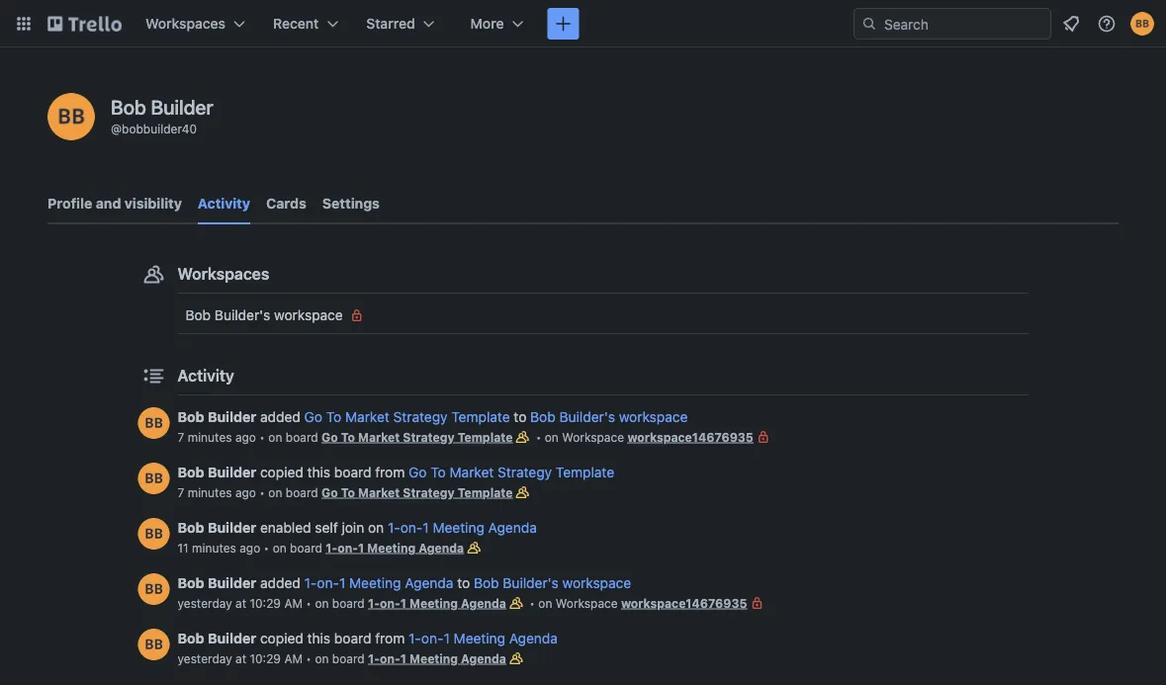 Task type: describe. For each thing, give the bounding box(es) containing it.
and
[[96, 195, 121, 212]]

all members of the workspace can see and edit this board. image for bob builder copied this board from 1-on-1 meeting agenda
[[506, 649, 526, 669]]

1 7 minutes ago • on board go to market strategy template from the top
[[178, 430, 513, 444]]

0 vertical spatial ago
[[235, 430, 256, 444]]

bob builder's workspace
[[185, 307, 343, 323]]

1 yesterday from the top
[[178, 597, 232, 610]]

2 yesterday at 10:29 am • on board 1-on-1 meeting agenda from the top
[[178, 652, 506, 666]]

search image
[[862, 16, 877, 32]]

builder for bob builder @ bobbuilder40
[[151, 95, 213, 118]]

profile and visibility
[[47, 195, 182, 212]]

1 yesterday at 10:29 am • on board 1-on-1 meeting agenda from the top
[[178, 597, 506, 610]]

0 vertical spatial bob builder (bobbuilder40) image
[[1131, 12, 1154, 36]]

sm image
[[347, 306, 367, 325]]

open information menu image
[[1097, 14, 1117, 34]]

to for go to market strategy template
[[514, 409, 527, 425]]

this workspace is private. it's not indexed or visible to those outside the workspace. image
[[747, 594, 767, 613]]

workspace14676935 for bob builder added 1-on-1 meeting agenda to bob builder's workspace
[[621, 597, 747, 610]]

builder for bob builder copied this board from 1-on-1 meeting agenda
[[208, 631, 256, 647]]

this for 1-
[[307, 631, 331, 647]]

bob builder enabled self join on 1-on-1 meeting agenda
[[178, 520, 537, 536]]

bob builder @ bobbuilder40
[[111, 95, 213, 136]]

1- down self
[[326, 541, 338, 555]]

builder for bob builder added go to market strategy template to bob builder's workspace
[[208, 409, 256, 425]]

bob builder copied this board from go to market strategy template
[[178, 464, 614, 481]]

copied for bob builder copied this board from go to market strategy template
[[260, 464, 304, 481]]

more
[[471, 15, 504, 32]]

2 yesterday from the top
[[178, 652, 232, 666]]

2 10:29 from the top
[[250, 652, 281, 666]]

activity link
[[198, 186, 250, 225]]

2 7 from the top
[[178, 486, 184, 500]]

builder for bob builder enabled self join on 1-on-1 meeting agenda
[[208, 520, 256, 536]]

1- down 11 minutes ago • on board 1-on-1 meeting agenda
[[304, 575, 317, 592]]

cards
[[266, 195, 306, 212]]

visibility
[[125, 195, 182, 212]]

11
[[178, 541, 189, 555]]

recent button
[[261, 8, 350, 40]]

1 7 from the top
[[178, 430, 184, 444]]

ago for copied this board from
[[235, 486, 256, 500]]

all members of the workspace can see and edit this board. image for strategy
[[513, 483, 533, 503]]

1 10:29 from the top
[[250, 597, 281, 610]]

all members of the workspace can see and edit this board. image for meeting
[[464, 538, 484, 558]]

self
[[315, 520, 338, 536]]

builder's for bob builder added 1-on-1 meeting agenda to bob builder's workspace
[[503, 575, 559, 592]]

workspaces inside popup button
[[145, 15, 226, 32]]

bobbuilder40
[[122, 122, 197, 136]]

0 notifications image
[[1059, 12, 1083, 36]]

2 at from the top
[[235, 652, 246, 666]]

bob builder (bobbuilder40) image for bob builder copied this board from 1-on-1 meeting agenda
[[138, 629, 170, 661]]

bob builder copied this board from 1-on-1 meeting agenda
[[178, 631, 558, 647]]

workspaces button
[[134, 8, 257, 40]]

1 am from the top
[[284, 597, 303, 610]]

builder for bob builder added 1-on-1 meeting agenda to bob builder's workspace
[[208, 575, 256, 592]]

back to home image
[[47, 8, 122, 40]]

profile
[[47, 195, 92, 212]]



Task type: vqa. For each thing, say whether or not it's contained in the screenshot.
Bob Builder added Go To Market Strategy Template to Bob Builder's workspace the Bob Builder's workspace link
yes



Task type: locate. For each thing, give the bounding box(es) containing it.
bob for bob builder copied this board from go to market strategy template
[[178, 464, 204, 481]]

cards link
[[266, 186, 306, 222]]

2 7 minutes ago • on board go to market strategy template from the top
[[178, 486, 513, 500]]

0 horizontal spatial to
[[457, 575, 470, 592]]

1 vertical spatial am
[[284, 652, 303, 666]]

0 vertical spatial to
[[514, 409, 527, 425]]

copied
[[260, 464, 304, 481], [260, 631, 304, 647]]

0 vertical spatial builder's
[[215, 307, 270, 323]]

join
[[342, 520, 364, 536]]

1 vertical spatial 7 minutes ago • on board go to market strategy template
[[178, 486, 513, 500]]

bob builder added go to market strategy template to bob builder's workspace
[[178, 409, 688, 425]]

ago for enabled self join on
[[240, 541, 260, 555]]

builder inside bob builder @ bobbuilder40
[[151, 95, 213, 118]]

• on workspace workspace14676935
[[533, 430, 754, 444], [526, 597, 747, 610]]

1 vertical spatial workspace14676935
[[621, 597, 747, 610]]

workspace for bob builder added 1-on-1 meeting agenda to bob builder's workspace
[[556, 597, 618, 610]]

minutes for bob builder enabled self join on 1-on-1 meeting agenda
[[192, 541, 236, 555]]

1 vertical spatial yesterday at 10:29 am • on board 1-on-1 meeting agenda
[[178, 652, 506, 666]]

1 vertical spatial 10:29
[[250, 652, 281, 666]]

0 vertical spatial 10:29
[[250, 597, 281, 610]]

workspace for bob builder added 1-on-1 meeting agenda to bob builder's workspace
[[562, 575, 631, 592]]

am down 11 minutes ago • on board 1-on-1 meeting agenda
[[284, 597, 303, 610]]

this
[[307, 464, 331, 481], [307, 631, 331, 647]]

yesterday at 10:29 am • on board 1-on-1 meeting agenda up bob builder copied this board from 1-on-1 meeting agenda
[[178, 597, 506, 610]]

on-
[[400, 520, 423, 536], [338, 541, 358, 555], [317, 575, 339, 592], [380, 597, 400, 610], [421, 631, 444, 647], [380, 652, 400, 666]]

• on workspace workspace14676935 for bob builder added 1-on-1 meeting agenda to bob builder's workspace
[[526, 597, 747, 610]]

create board or workspace image
[[553, 14, 573, 34]]

2 vertical spatial all members of the workspace can see and edit this board. image
[[506, 594, 526, 613]]

0 vertical spatial copied
[[260, 464, 304, 481]]

workspace14676935
[[628, 430, 754, 444], [621, 597, 747, 610]]

more button
[[459, 8, 536, 40]]

profile and visibility link
[[47, 186, 182, 222]]

starred button
[[354, 8, 447, 40]]

all members of the workspace can see and edit this board. image
[[513, 427, 533, 447], [506, 649, 526, 669]]

builder's for bob builder added go to market strategy template to bob builder's workspace
[[559, 409, 615, 425]]

1 vertical spatial workspace14676935 link
[[621, 597, 747, 610]]

yesterday at 10:29 am • on board 1-on-1 meeting agenda down bob builder copied this board from 1-on-1 meeting agenda
[[178, 652, 506, 666]]

settings
[[322, 195, 380, 212]]

1 vertical spatial all members of the workspace can see and edit this board. image
[[464, 538, 484, 558]]

2 vertical spatial bob builder's workspace link
[[474, 575, 631, 592]]

0 vertical spatial am
[[284, 597, 303, 610]]

copied up enabled
[[260, 464, 304, 481]]

1 vertical spatial activity
[[178, 367, 234, 385]]

1 vertical spatial added
[[260, 575, 301, 592]]

1 vertical spatial • on workspace workspace14676935
[[526, 597, 747, 610]]

@
[[111, 122, 122, 136]]

1 horizontal spatial to
[[514, 409, 527, 425]]

1 added from the top
[[260, 409, 301, 425]]

0 vertical spatial yesterday
[[178, 597, 232, 610]]

template
[[451, 409, 510, 425], [458, 430, 513, 444], [556, 464, 614, 481], [458, 486, 513, 500]]

bob for bob builder added go to market strategy template to bob builder's workspace
[[178, 409, 204, 425]]

builder's
[[215, 307, 270, 323], [559, 409, 615, 425], [503, 575, 559, 592]]

at
[[235, 597, 246, 610], [235, 652, 246, 666]]

1 vertical spatial builder's
[[559, 409, 615, 425]]

2 am from the top
[[284, 652, 303, 666]]

from for go
[[375, 464, 405, 481]]

1 vertical spatial copied
[[260, 631, 304, 647]]

0 vertical spatial activity
[[198, 195, 250, 212]]

workspace
[[562, 430, 624, 444], [556, 597, 618, 610]]

from up bob builder enabled self join on 1-on-1 meeting agenda
[[375, 464, 405, 481]]

0 vertical spatial this
[[307, 464, 331, 481]]

added
[[260, 409, 301, 425], [260, 575, 301, 592]]

1- right join
[[388, 520, 400, 536]]

workspace
[[274, 307, 343, 323], [619, 409, 688, 425], [562, 575, 631, 592]]

0 vertical spatial workspace
[[274, 307, 343, 323]]

yesterday at 10:29 am • on board 1-on-1 meeting agenda
[[178, 597, 506, 610], [178, 652, 506, 666]]

1-
[[388, 520, 400, 536], [326, 541, 338, 555], [304, 575, 317, 592], [368, 597, 380, 610], [409, 631, 421, 647], [368, 652, 380, 666]]

0 vertical spatial 7 minutes ago • on board go to market strategy template
[[178, 430, 513, 444]]

meeting
[[433, 520, 485, 536], [367, 541, 416, 555], [349, 575, 401, 592], [410, 597, 458, 610], [454, 631, 506, 647], [410, 652, 458, 666]]

all members of the workspace can see and edit this board. image for to
[[513, 427, 533, 447]]

0 vertical spatial added
[[260, 409, 301, 425]]

1 vertical spatial workspaces
[[178, 265, 269, 283]]

minutes for bob builder copied this board from go to market strategy template
[[188, 486, 232, 500]]

0 vertical spatial minutes
[[188, 430, 232, 444]]

ago
[[235, 430, 256, 444], [235, 486, 256, 500], [240, 541, 260, 555]]

2 vertical spatial minutes
[[192, 541, 236, 555]]

1 at from the top
[[235, 597, 246, 610]]

market
[[345, 409, 390, 425], [358, 430, 400, 444], [450, 464, 494, 481], [358, 486, 400, 500]]

am
[[284, 597, 303, 610], [284, 652, 303, 666]]

2 this from the top
[[307, 631, 331, 647]]

1 vertical spatial all members of the workspace can see and edit this board. image
[[506, 649, 526, 669]]

added for 1-
[[260, 575, 301, 592]]

2 horizontal spatial builder's
[[559, 409, 615, 425]]

10:29
[[250, 597, 281, 610], [250, 652, 281, 666]]

added for go
[[260, 409, 301, 425]]

workspace14676935 for bob builder added go to market strategy template to bob builder's workspace
[[628, 430, 754, 444]]

bob builder (bobbuilder40) image
[[47, 93, 95, 140], [138, 408, 170, 439], [138, 463, 170, 495], [138, 574, 170, 605]]

1 vertical spatial to
[[457, 575, 470, 592]]

• on workspace workspace14676935 for bob builder added go to market strategy template to bob builder's workspace
[[533, 430, 754, 444]]

to
[[514, 409, 527, 425], [457, 575, 470, 592]]

0 vertical spatial from
[[375, 464, 405, 481]]

1 vertical spatial bob builder's workspace link
[[530, 409, 688, 425]]

on
[[268, 430, 282, 444], [545, 430, 559, 444], [268, 486, 282, 500], [368, 520, 384, 536], [273, 541, 287, 555], [315, 597, 329, 610], [538, 597, 552, 610], [315, 652, 329, 666]]

am down bob builder copied this board from 1-on-1 meeting agenda
[[284, 652, 303, 666]]

1 this from the top
[[307, 464, 331, 481]]

recent
[[273, 15, 319, 32]]

0 vertical spatial all members of the workspace can see and edit this board. image
[[513, 427, 533, 447]]

0 vertical spatial workspace14676935
[[628, 430, 754, 444]]

workspace14676935 link
[[628, 430, 754, 444], [621, 597, 747, 610]]

0 vertical spatial yesterday at 10:29 am • on board 1-on-1 meeting agenda
[[178, 597, 506, 610]]

enabled
[[260, 520, 311, 536]]

workspace14676935 link for bob builder added go to market strategy template to bob builder's workspace
[[628, 430, 754, 444]]

bob for bob builder added 1-on-1 meeting agenda to bob builder's workspace
[[178, 575, 204, 592]]

go
[[304, 409, 322, 425], [322, 430, 338, 444], [409, 464, 427, 481], [322, 486, 338, 500]]

7 minutes ago • on board go to market strategy template up bob builder copied this board from go to market strategy template
[[178, 430, 513, 444]]

2 vertical spatial builder's
[[503, 575, 559, 592]]

7 minutes ago • on board go to market strategy template
[[178, 430, 513, 444], [178, 486, 513, 500]]

1 vertical spatial ago
[[235, 486, 256, 500]]

this workspace is private. it's not indexed or visible to those outside the workspace. image
[[754, 427, 773, 447]]

minutes
[[188, 430, 232, 444], [188, 486, 232, 500], [192, 541, 236, 555]]

workspace14676935 link for bob builder added 1-on-1 meeting agenda to bob builder's workspace
[[621, 597, 747, 610]]

builder for bob builder copied this board from go to market strategy template
[[208, 464, 256, 481]]

1-on-1 meeting agenda link
[[388, 520, 537, 536], [326, 541, 464, 555], [304, 575, 454, 592], [368, 597, 506, 610], [409, 631, 558, 647], [368, 652, 506, 666]]

activity down bob builder's workspace
[[178, 367, 234, 385]]

this up self
[[307, 464, 331, 481]]

go to market strategy template link
[[304, 409, 510, 425], [322, 430, 513, 444], [409, 464, 614, 481], [322, 486, 513, 500]]

1 horizontal spatial builder's
[[503, 575, 559, 592]]

bob builder's workspace link for bob builder added go to market strategy template to bob builder's workspace
[[530, 409, 688, 425]]

workspaces
[[145, 15, 226, 32], [178, 265, 269, 283]]

bob builder added 1-on-1 meeting agenda to bob builder's workspace
[[178, 575, 631, 592]]

activity left cards
[[198, 195, 250, 212]]

0 vertical spatial at
[[235, 597, 246, 610]]

1 vertical spatial at
[[235, 652, 246, 666]]

1 vertical spatial this
[[307, 631, 331, 647]]

builder
[[151, 95, 213, 118], [208, 409, 256, 425], [208, 464, 256, 481], [208, 520, 256, 536], [208, 575, 256, 592], [208, 631, 256, 647]]

bob builder (bobbuilder40) image
[[1131, 12, 1154, 36], [138, 518, 170, 550], [138, 629, 170, 661]]

1- down "bob builder added 1-on-1 meeting agenda to bob builder's workspace" at bottom
[[409, 631, 421, 647]]

1 vertical spatial 7
[[178, 486, 184, 500]]

1 vertical spatial from
[[375, 631, 405, 647]]

settings link
[[322, 186, 380, 222]]

workspaces up bob builder @ bobbuilder40 on the left top of page
[[145, 15, 226, 32]]

this for go
[[307, 464, 331, 481]]

0 vertical spatial 7
[[178, 430, 184, 444]]

to
[[326, 409, 342, 425], [341, 430, 355, 444], [431, 464, 446, 481], [341, 486, 355, 500]]

1- down bob builder copied this board from 1-on-1 meeting agenda
[[368, 652, 380, 666]]

1
[[423, 520, 429, 536], [358, 541, 364, 555], [339, 575, 346, 592], [400, 597, 407, 610], [444, 631, 450, 647], [400, 652, 407, 666]]

all members of the workspace can see and edit this board. image
[[513, 483, 533, 503], [464, 538, 484, 558], [506, 594, 526, 613]]

2 copied from the top
[[260, 631, 304, 647]]

bob builder's workspace link for bob builder added 1-on-1 meeting agenda to bob builder's workspace
[[474, 575, 631, 592]]

0 vertical spatial • on workspace workspace14676935
[[533, 430, 754, 444]]

to for 1-on-1 meeting agenda
[[457, 575, 470, 592]]

from for 1-
[[375, 631, 405, 647]]

1 vertical spatial workspace
[[619, 409, 688, 425]]

1 vertical spatial minutes
[[188, 486, 232, 500]]

bob builder (bobbuilder40) image for bob builder enabled self join on 1-on-1 meeting agenda
[[138, 518, 170, 550]]

copied for bob builder copied this board from 1-on-1 meeting agenda
[[260, 631, 304, 647]]

workspace for bob builder added go to market strategy template to bob builder's workspace
[[619, 409, 688, 425]]

•
[[259, 430, 265, 444], [536, 430, 542, 444], [259, 486, 265, 500], [264, 541, 269, 555], [306, 597, 312, 610], [530, 597, 535, 610], [306, 652, 312, 666]]

board
[[286, 430, 318, 444], [334, 464, 371, 481], [286, 486, 318, 500], [290, 541, 322, 555], [332, 597, 365, 610], [334, 631, 371, 647], [332, 652, 365, 666]]

1 from from the top
[[375, 464, 405, 481]]

1 vertical spatial bob builder (bobbuilder40) image
[[138, 518, 170, 550]]

bob inside bob builder @ bobbuilder40
[[111, 95, 146, 118]]

bob for bob builder copied this board from 1-on-1 meeting agenda
[[178, 631, 204, 647]]

bob builder's workspace link
[[178, 300, 1028, 331], [530, 409, 688, 425], [474, 575, 631, 592]]

copied down 11 minutes ago • on board 1-on-1 meeting agenda
[[260, 631, 304, 647]]

0 vertical spatial all members of the workspace can see and edit this board. image
[[513, 483, 533, 503]]

workspaces up bob builder's workspace
[[178, 265, 269, 283]]

bob
[[111, 95, 146, 118], [185, 307, 211, 323], [178, 409, 204, 425], [530, 409, 556, 425], [178, 464, 204, 481], [178, 520, 204, 536], [178, 575, 204, 592], [474, 575, 499, 592], [178, 631, 204, 647]]

1- up bob builder copied this board from 1-on-1 meeting agenda
[[368, 597, 380, 610]]

starred
[[366, 15, 415, 32]]

0 vertical spatial workspace14676935 link
[[628, 430, 754, 444]]

0 vertical spatial bob builder's workspace link
[[178, 300, 1028, 331]]

0 vertical spatial workspaces
[[145, 15, 226, 32]]

bob for bob builder enabled self join on 1-on-1 meeting agenda
[[178, 520, 204, 536]]

Search field
[[877, 9, 1051, 39]]

strategy
[[393, 409, 448, 425], [403, 430, 455, 444], [498, 464, 552, 481], [403, 486, 455, 500]]

agenda
[[488, 520, 537, 536], [419, 541, 464, 555], [405, 575, 454, 592], [461, 597, 506, 610], [509, 631, 558, 647], [461, 652, 506, 666]]

primary element
[[0, 0, 1166, 47]]

2 vertical spatial bob builder (bobbuilder40) image
[[138, 629, 170, 661]]

from
[[375, 464, 405, 481], [375, 631, 405, 647]]

activity
[[198, 195, 250, 212], [178, 367, 234, 385]]

2 vertical spatial workspace
[[562, 575, 631, 592]]

this down 11 minutes ago • on board 1-on-1 meeting agenda
[[307, 631, 331, 647]]

1 copied from the top
[[260, 464, 304, 481]]

7 minutes ago • on board go to market strategy template up join
[[178, 486, 513, 500]]

11 minutes ago • on board 1-on-1 meeting agenda
[[178, 541, 464, 555]]

2 added from the top
[[260, 575, 301, 592]]

7
[[178, 430, 184, 444], [178, 486, 184, 500]]

from down "bob builder added 1-on-1 meeting agenda to bob builder's workspace" at bottom
[[375, 631, 405, 647]]

bob for bob builder @ bobbuilder40
[[111, 95, 146, 118]]

2 vertical spatial ago
[[240, 541, 260, 555]]

0 vertical spatial workspace
[[562, 430, 624, 444]]

1 vertical spatial yesterday
[[178, 652, 232, 666]]

workspace for bob builder added go to market strategy template to bob builder's workspace
[[562, 430, 624, 444]]

bob for bob builder's workspace
[[185, 307, 211, 323]]

1 vertical spatial workspace
[[556, 597, 618, 610]]

2 from from the top
[[375, 631, 405, 647]]

0 horizontal spatial builder's
[[215, 307, 270, 323]]

yesterday
[[178, 597, 232, 610], [178, 652, 232, 666]]



